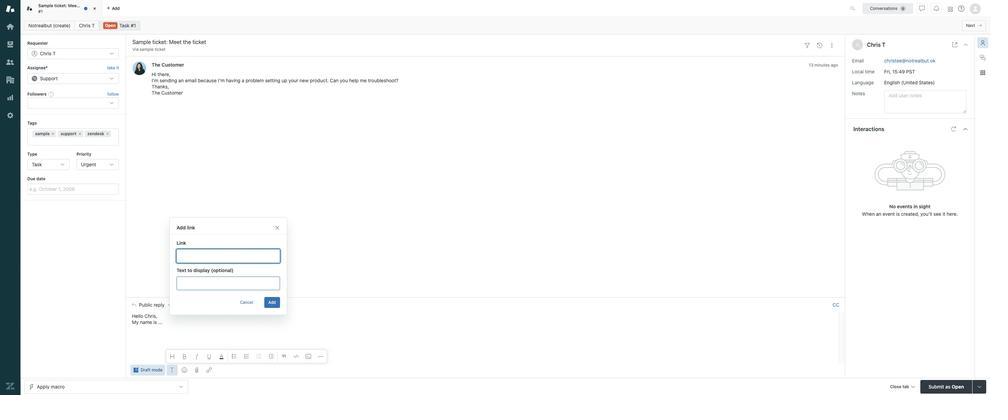 Task type: locate. For each thing, give the bounding box(es) containing it.
get started image
[[6, 22, 15, 31]]

0 horizontal spatial i'm
[[152, 78, 158, 84]]

email
[[185, 78, 197, 84]]

having
[[226, 78, 241, 84]]

the up hi
[[152, 62, 160, 68]]

1 horizontal spatial ticket
[[155, 47, 166, 52]]

0 horizontal spatial an
[[179, 78, 184, 84]]

0 vertical spatial the
[[152, 62, 160, 68]]

priority
[[77, 152, 91, 157]]

here.
[[948, 211, 959, 217]]

1 horizontal spatial an
[[877, 211, 882, 217]]

language
[[853, 79, 875, 85]]

1 vertical spatial it
[[943, 211, 946, 217]]

up
[[282, 78, 287, 84]]

chris,
[[145, 314, 158, 319]]

0 horizontal spatial add
[[177, 225, 186, 231]]

follow
[[108, 92, 119, 97]]

because
[[198, 78, 217, 84]]

no events in sight when an event is created, you'll see it here.
[[863, 204, 959, 217]]

a
[[242, 78, 245, 84]]

Due date field
[[27, 184, 119, 195]]

ticket inside sample ticket: meet the ticket #1
[[87, 3, 98, 8]]

0 vertical spatial it
[[116, 65, 119, 71]]

0 horizontal spatial chris
[[79, 23, 91, 28]]

add right cancel
[[268, 300, 276, 305]]

notrealbut (create) button
[[24, 21, 75, 30]]

avatar image
[[133, 62, 146, 75]]

hi there, i'm sending an email because i'm having a problem setting up your new product. can you help me troubleshoot? thanks, the customer
[[152, 72, 399, 96]]

conversations
[[871, 6, 898, 11]]

open right chris t link
[[105, 23, 116, 28]]

1 vertical spatial the
[[152, 90, 160, 96]]

an left event
[[877, 211, 882, 217]]

via sample ticket
[[133, 47, 166, 52]]

1 horizontal spatial is
[[897, 211, 901, 217]]

2 i'm from the left
[[218, 78, 225, 84]]

add for add
[[268, 300, 276, 305]]

bold (cmd b) image
[[182, 354, 188, 360]]

task button
[[27, 159, 70, 170]]

reporting image
[[6, 93, 15, 102]]

via
[[133, 47, 139, 52]]

0 horizontal spatial ticket
[[87, 3, 98, 8]]

add inside button
[[268, 300, 276, 305]]

in
[[914, 204, 919, 209]]

1 vertical spatial ticket
[[155, 47, 166, 52]]

fri,
[[885, 69, 892, 74]]

open
[[105, 23, 116, 28], [953, 384, 965, 390]]

open right "as"
[[953, 384, 965, 390]]

1 vertical spatial an
[[877, 211, 882, 217]]

add link
[[177, 225, 195, 231]]

text to display (optional)
[[177, 268, 234, 273]]

draft mode
[[141, 368, 163, 373]]

take
[[107, 65, 115, 71]]

0 horizontal spatial it
[[116, 65, 119, 71]]

chris t right user icon
[[868, 42, 886, 48]]

sight
[[920, 204, 931, 209]]

add left link
[[177, 225, 186, 231]]

thanks,
[[152, 84, 169, 90]]

1 horizontal spatial add
[[268, 300, 276, 305]]

customer up there,
[[162, 62, 184, 68]]

it right see
[[943, 211, 946, 217]]

add button
[[264, 297, 280, 308]]

0 vertical spatial is
[[897, 211, 901, 217]]

link
[[187, 225, 195, 231]]

product.
[[310, 78, 329, 84]]

add
[[177, 225, 186, 231], [268, 300, 276, 305]]

is right event
[[897, 211, 901, 217]]

1 vertical spatial open
[[953, 384, 965, 390]]

1 vertical spatial chris t
[[868, 42, 886, 48]]

increase indent (cmd ]) image
[[269, 354, 274, 360]]

0 vertical spatial add
[[177, 225, 186, 231]]

an
[[179, 78, 184, 84], [877, 211, 882, 217]]

0 horizontal spatial open
[[105, 23, 116, 28]]

take it
[[107, 65, 119, 71]]

add link dialog
[[170, 217, 287, 315]]

Public reply composer Draft mode text field
[[129, 313, 837, 327]]

add link (cmd k) image
[[206, 368, 212, 373]]

cancel
[[240, 300, 253, 305]]

t
[[92, 23, 95, 28], [883, 42, 886, 48]]

user image
[[856, 43, 860, 47]]

close image
[[964, 42, 969, 48]]

fri, 15:49 pst
[[885, 69, 916, 74]]

0 horizontal spatial is
[[153, 320, 157, 326]]

the customer link
[[152, 62, 184, 68]]

hello
[[132, 314, 143, 319]]

1 vertical spatial is
[[153, 320, 157, 326]]

pst
[[907, 69, 916, 74]]

i'm
[[152, 78, 158, 84], [218, 78, 225, 84]]

customer inside hi there, i'm sending an email because i'm having a problem setting up your new product. can you help me troubleshoot? thanks, the customer
[[161, 90, 183, 96]]

event
[[883, 211, 896, 217]]

chris down the
[[79, 23, 91, 28]]

0 vertical spatial chris
[[79, 23, 91, 28]]

1 vertical spatial chris
[[868, 42, 881, 48]]

#1
[[38, 9, 43, 14]]

1 horizontal spatial it
[[943, 211, 946, 217]]

1 horizontal spatial open
[[953, 384, 965, 390]]

1 vertical spatial add
[[268, 300, 276, 305]]

1 horizontal spatial chris t
[[868, 42, 886, 48]]

numbered list (cmd shift 7) image
[[244, 354, 249, 360]]

the down thanks,
[[152, 90, 160, 96]]

minutes
[[815, 63, 830, 68]]

is
[[897, 211, 901, 217], [153, 320, 157, 326]]

1 vertical spatial t
[[883, 42, 886, 48]]

0 horizontal spatial chris t
[[79, 23, 95, 28]]

sample
[[140, 47, 154, 52]]

t right user icon
[[883, 42, 886, 48]]

t down close image
[[92, 23, 95, 28]]

when
[[863, 211, 876, 217]]

your
[[289, 78, 299, 84]]

format text image
[[169, 368, 175, 373]]

ticket right sample
[[155, 47, 166, 52]]

me
[[360, 78, 367, 84]]

urgent
[[81, 162, 96, 167]]

setting
[[265, 78, 281, 84]]

1 horizontal spatial i'm
[[218, 78, 225, 84]]

Link field
[[177, 250, 280, 263]]

display
[[194, 268, 210, 273]]

ticket right the
[[87, 3, 98, 8]]

0 vertical spatial open
[[105, 23, 116, 28]]

an left email
[[179, 78, 184, 84]]

chris right user icon
[[868, 42, 881, 48]]

sending
[[160, 78, 177, 84]]

0 vertical spatial ticket
[[87, 3, 98, 8]]

states)
[[920, 79, 936, 85]]

organizations image
[[6, 76, 15, 84]]

mode
[[152, 368, 163, 373]]

is left ...
[[153, 320, 157, 326]]

tab containing sample ticket: meet the ticket
[[21, 0, 103, 17]]

an inside hi there, i'm sending an email because i'm having a problem setting up your new product. can you help me troubleshoot? thanks, the customer
[[179, 78, 184, 84]]

customer down sending
[[161, 90, 183, 96]]

tab
[[21, 0, 103, 17]]

0 vertical spatial an
[[179, 78, 184, 84]]

urgent button
[[77, 159, 119, 170]]

it right "take"
[[116, 65, 119, 71]]

chris t down close image
[[79, 23, 95, 28]]

conversations button
[[863, 3, 914, 14]]

help
[[349, 78, 359, 84]]

chris
[[79, 23, 91, 28], [868, 42, 881, 48]]

i'm down hi
[[152, 78, 158, 84]]

13 minutes ago text field
[[810, 63, 839, 68]]

1 horizontal spatial chris
[[868, 42, 881, 48]]

due date
[[27, 176, 45, 181]]

secondary element
[[21, 19, 992, 32]]

is inside no events in sight when an event is created, you'll see it here.
[[897, 211, 901, 217]]

notrealbut
[[28, 23, 52, 28]]

chris t
[[79, 23, 95, 28], [868, 42, 886, 48]]

0 vertical spatial chris t
[[79, 23, 95, 28]]

2 the from the top
[[152, 90, 160, 96]]

meet
[[68, 3, 78, 8]]

zendesk image
[[6, 382, 15, 391]]

0 horizontal spatial t
[[92, 23, 95, 28]]

1 vertical spatial customer
[[161, 90, 183, 96]]

i'm left having
[[218, 78, 225, 84]]



Task type: describe. For each thing, give the bounding box(es) containing it.
is inside hello chris, my name is ...
[[153, 320, 157, 326]]

draft
[[141, 368, 151, 373]]

horizontal rule (cmd shift l) image
[[318, 354, 324, 360]]

the
[[79, 3, 86, 8]]

decrease indent (cmd [) image
[[256, 354, 262, 360]]

time
[[866, 69, 875, 74]]

cc button
[[833, 302, 840, 308]]

13 minutes ago
[[810, 63, 839, 68]]

submit as open
[[929, 384, 965, 390]]

(united
[[902, 79, 919, 85]]

the inside hi there, i'm sending an email because i'm having a problem setting up your new product. can you help me troubleshoot? thanks, the customer
[[152, 90, 160, 96]]

the customer
[[152, 62, 184, 68]]

cancel button
[[236, 297, 258, 308]]

customers image
[[6, 58, 15, 67]]

chris inside the secondary element
[[79, 23, 91, 28]]

apps image
[[981, 70, 986, 76]]

task
[[32, 162, 42, 167]]

bulleted list (cmd shift 8) image
[[232, 354, 237, 360]]

chris t link
[[75, 21, 99, 30]]

0 vertical spatial t
[[92, 23, 95, 28]]

created,
[[902, 211, 920, 217]]

15:49
[[893, 69, 906, 74]]

type
[[27, 152, 37, 157]]

hi
[[152, 72, 156, 77]]

christee@notrealbut.ok
[[885, 58, 936, 63]]

1 the from the top
[[152, 62, 160, 68]]

link
[[177, 240, 186, 246]]

follow button
[[108, 91, 119, 97]]

hello chris, my name is ...
[[132, 314, 162, 326]]

interactions
[[854, 126, 885, 132]]

close modal image
[[275, 225, 280, 231]]

ago
[[832, 63, 839, 68]]

add attachment image
[[194, 368, 200, 373]]

local
[[853, 69, 865, 74]]

insert emojis image
[[182, 368, 187, 373]]

Add user notes text field
[[885, 90, 967, 113]]

as
[[946, 384, 951, 390]]

open link
[[99, 21, 140, 30]]

1 i'm from the left
[[152, 78, 158, 84]]

cc
[[833, 302, 840, 308]]

notes
[[853, 90, 866, 96]]

add for add link
[[177, 225, 186, 231]]

...
[[158, 320, 162, 326]]

Text to display (optional) field
[[177, 277, 280, 291]]

underline (cmd u) image
[[207, 354, 212, 360]]

tabs tab list
[[21, 0, 844, 17]]

zendesk support image
[[6, 4, 15, 13]]

name
[[140, 320, 152, 326]]

(optional)
[[211, 268, 234, 273]]

no
[[890, 204, 897, 209]]

events
[[898, 204, 913, 209]]

troubleshoot?
[[368, 78, 399, 84]]

see
[[934, 211, 942, 217]]

0 vertical spatial customer
[[162, 62, 184, 68]]

can
[[330, 78, 339, 84]]

italic (cmd i) image
[[194, 354, 200, 360]]

quote (cmd shift 9) image
[[281, 354, 287, 360]]

to
[[188, 268, 192, 273]]

zendesk products image
[[949, 7, 954, 11]]

draft mode button
[[131, 365, 165, 376]]

13
[[810, 63, 814, 68]]

english (united states)
[[885, 79, 936, 85]]

date
[[36, 176, 45, 181]]

next button
[[963, 20, 987, 31]]

code span (ctrl shift 5) image
[[294, 354, 299, 360]]

events image
[[818, 43, 823, 48]]

code block (ctrl shift 6) image
[[306, 354, 311, 360]]

main element
[[0, 0, 21, 395]]

next
[[967, 23, 976, 28]]

ticket:
[[54, 3, 67, 8]]

view more details image
[[953, 42, 958, 48]]

you
[[340, 78, 348, 84]]

it inside button
[[116, 65, 119, 71]]

close image
[[91, 5, 98, 12]]

due
[[27, 176, 35, 181]]

user image
[[857, 43, 860, 47]]

open inside the secondary element
[[105, 23, 116, 28]]

sample
[[38, 3, 53, 8]]

an inside no events in sight when an event is created, you'll see it here.
[[877, 211, 882, 217]]

new
[[300, 78, 309, 84]]

views image
[[6, 40, 15, 49]]

local time
[[853, 69, 875, 74]]

1 horizontal spatial t
[[883, 42, 886, 48]]

Subject field
[[131, 38, 801, 46]]

(create)
[[53, 23, 71, 28]]

admin image
[[6, 111, 15, 120]]

problem
[[246, 78, 264, 84]]

sample ticket: meet the ticket #1
[[38, 3, 98, 14]]

customer context image
[[981, 40, 986, 45]]

it inside no events in sight when an event is created, you'll see it here.
[[943, 211, 946, 217]]

chris t inside the secondary element
[[79, 23, 95, 28]]

you'll
[[921, 211, 933, 217]]

email
[[853, 58, 865, 63]]

my
[[132, 320, 139, 326]]

text
[[177, 268, 186, 273]]

get help image
[[959, 5, 965, 12]]

english
[[885, 79, 901, 85]]



Task type: vqa. For each thing, say whether or not it's contained in the screenshot.
first Remove image
no



